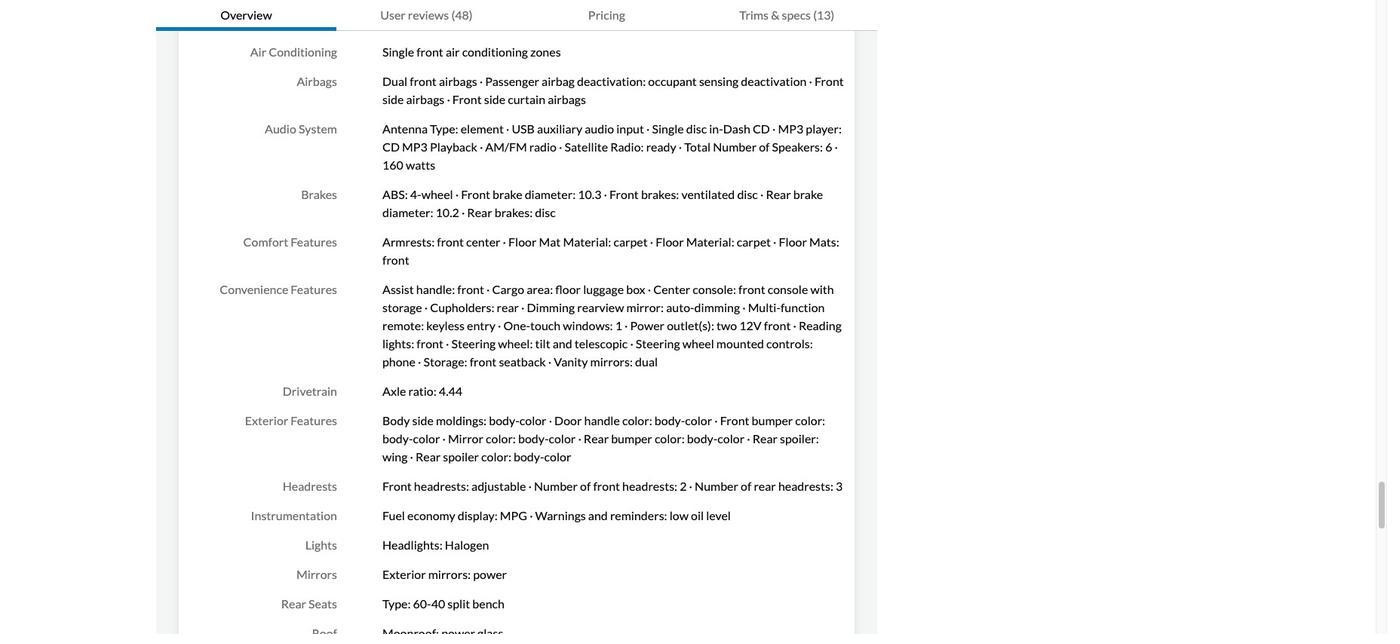 Task type: describe. For each thing, give the bounding box(es) containing it.
moldings:
[[436, 413, 487, 428]]

split
[[448, 597, 470, 611]]

touch
[[530, 318, 561, 333]]

system
[[299, 121, 337, 136]]

input
[[617, 121, 644, 136]]

color: up 'spoiler:'
[[795, 413, 825, 428]]

exterior for exterior features
[[245, 413, 288, 428]]

telescopic
[[575, 336, 628, 351]]

front inside body side moldings: body-color · door handle color: body-color · front bumper color: body-color · mirror color: body-color · rear bumper color: body-color · rear spoiler: wing · rear spoiler color: body-color
[[720, 413, 749, 428]]

number inside antenna type: element · usb auxiliary audio input · single disc in-dash cd · mp3 player: cd mp3 playback · am/fm radio · satellite radio: ready · total number of speakers: 6 · 160 watts
[[713, 140, 757, 154]]

1 material: from the left
[[563, 235, 611, 249]]

satellite
[[565, 140, 608, 154]]

abs:
[[382, 187, 408, 201]]

features for convenience features
[[291, 282, 337, 296]]

1 vertical spatial diameter:
[[382, 205, 433, 220]]

oil
[[691, 508, 704, 523]]

storage:
[[424, 355, 467, 369]]

fuel
[[382, 508, 405, 523]]

msrp:
[[736, 9, 771, 24]]

convenience
[[220, 282, 288, 296]]

type: 60-40 split bench
[[382, 597, 505, 611]]

ratio:
[[409, 384, 437, 398]]

color: right 'mirror'
[[486, 432, 516, 446]]

assist
[[382, 282, 414, 296]]

rear inside assist handle: front · cargo area: floor luggage box · center console: front console with storage · cupholders: rear · dimming rearview mirror: auto-dimming · multi-function remote: keyless entry · one-touch windows: 1 · power outlet(s): two 12v front · reading lights: front · steering wheel: tilt and telescopic · steering wheel mounted controls: phone · storage: front seatback · vanity mirrors: dual
[[497, 300, 519, 315]]

low
[[670, 508, 689, 523]]

headrests
[[283, 479, 337, 493]]

side inside body side moldings: body-color · door handle color: body-color · front bumper color: body-color · mirror color: body-color · rear bumper color: body-color · rear spoiler: wing · rear spoiler color: body-color
[[412, 413, 434, 428]]

front down 10.2
[[437, 235, 464, 249]]

air
[[446, 45, 460, 59]]

display:
[[458, 508, 498, 523]]

4.44
[[439, 384, 463, 398]]

floor
[[555, 282, 581, 296]]

1 vertical spatial type:
[[382, 597, 411, 611]]

wheel inside assist handle: front · cargo area: floor luggage box · center console: front console with storage · cupholders: rear · dimming rearview mirror: auto-dimming · multi-function remote: keyless entry · one-touch windows: 1 · power outlet(s): two 12v front · reading lights: front · steering wheel: tilt and telescopic · steering wheel mounted controls: phone · storage: front seatback · vanity mirrors: dual
[[683, 336, 714, 351]]

brakes
[[301, 187, 337, 201]]

airbags down airbag
[[548, 92, 586, 106]]

minus square image
[[832, 11, 847, 23]]

mirrors: inside assist handle: front · cargo area: floor luggage box · center console: front console with storage · cupholders: rear · dimming rearview mirror: auto-dimming · multi-function remote: keyless entry · one-touch windows: 1 · power outlet(s): two 12v front · reading lights: front · steering wheel: tilt and telescopic · steering wheel mounted controls: phone · storage: front seatback · vanity mirrors: dual
[[590, 355, 633, 369]]

spoiler:
[[780, 432, 819, 446]]

1 horizontal spatial mp3
[[778, 121, 804, 136]]

auxiliary
[[537, 121, 583, 136]]

mat
[[539, 235, 561, 249]]

tab list containing overview
[[156, 0, 877, 31]]

trims
[[739, 8, 769, 22]]

center
[[653, 282, 690, 296]]

function
[[781, 300, 825, 315]]

player:
[[806, 121, 842, 136]]

adjustable
[[472, 479, 526, 493]]

rear seats
[[281, 597, 337, 611]]

economy
[[407, 508, 455, 523]]

fuel economy display: mpg · warnings and reminders: low oil level
[[382, 508, 731, 523]]

vanity
[[554, 355, 588, 369]]

air conditioning
[[250, 45, 337, 59]]

door
[[555, 413, 582, 428]]

controls:
[[767, 336, 813, 351]]

exterior features
[[245, 413, 337, 428]]

3 floor from the left
[[779, 235, 807, 249]]

curtain
[[508, 92, 545, 106]]

color: up adjustable
[[481, 450, 511, 464]]

1 horizontal spatial cd
[[753, 121, 770, 136]]

armrests: front center · floor mat material: carpet · floor material: carpet · floor mats: front
[[382, 235, 839, 267]]

antenna
[[382, 121, 428, 136]]

keyless
[[426, 318, 465, 333]]

trims & specs (13)
[[739, 8, 835, 22]]

3
[[836, 479, 843, 493]]

front down armrests: at left
[[382, 253, 409, 267]]

pricing
[[588, 8, 625, 22]]

trims & specs (13) tab
[[697, 0, 877, 31]]

occupant
[[648, 74, 697, 88]]

disc inside antenna type: element · usb auxiliary audio input · single disc in-dash cd · mp3 player: cd mp3 playback · am/fm radio · satellite radio: ready · total number of speakers: 6 · 160 watts
[[686, 121, 707, 136]]

1 horizontal spatial of
[[741, 479, 752, 493]]

drivetrain
[[283, 384, 337, 398]]

1 carpet from the left
[[614, 235, 648, 249]]

0 horizontal spatial bumper
[[611, 432, 652, 446]]

mounted
[[717, 336, 764, 351]]

40
[[431, 597, 445, 611]]

wheel inside the abs: 4-wheel · front brake diameter: 10.3 · front brakes: ventilated disc · rear brake diameter: 10.2 · rear brakes: disc
[[421, 187, 453, 201]]

0 horizontal spatial side
[[382, 92, 404, 106]]

(48)
[[451, 8, 473, 22]]

center
[[466, 235, 501, 249]]

(13)
[[813, 8, 835, 22]]

mirror:
[[627, 300, 664, 315]]

2 headrests: from the left
[[622, 479, 678, 493]]

single front air conditioning zones
[[382, 45, 561, 59]]

user
[[380, 8, 406, 22]]

body side moldings: body-color · door handle color: body-color · front bumper color: body-color · mirror color: body-color · rear bumper color: body-color · rear spoiler: wing · rear spoiler color: body-color
[[382, 413, 825, 464]]

two
[[717, 318, 737, 333]]

tilt
[[535, 336, 550, 351]]

reviews
[[408, 8, 449, 22]]

of inside antenna type: element · usb auxiliary audio input · single disc in-dash cd · mp3 player: cd mp3 playback · am/fm radio · satellite radio: ready · total number of speakers: 6 · 160 watts
[[759, 140, 770, 154]]

with
[[811, 282, 834, 296]]

console
[[768, 282, 808, 296]]

level
[[706, 508, 731, 523]]

playback
[[430, 140, 477, 154]]

wheel:
[[498, 336, 533, 351]]

mpg
[[500, 508, 527, 523]]

front up reminders:
[[593, 479, 620, 493]]

front inside dual front airbags · passenger airbag deactivation: occupant sensing deactivation · front side airbags · front side curtain airbags
[[410, 74, 437, 88]]

radio
[[529, 140, 557, 154]]

headlights: halogen
[[382, 538, 489, 552]]

am/fm
[[485, 140, 527, 154]]

exterior for exterior mirrors: power
[[382, 567, 426, 582]]

2 material: from the left
[[686, 235, 735, 249]]

mirror
[[448, 432, 484, 446]]

rear left spoiler
[[416, 450, 441, 464]]

remote:
[[382, 318, 424, 333]]

1 vertical spatial disc
[[737, 187, 758, 201]]

single inside antenna type: element · usb auxiliary audio input · single disc in-dash cd · mp3 player: cd mp3 playback · am/fm radio · satellite radio: ready · total number of speakers: 6 · 160 watts
[[652, 121, 684, 136]]

warnings
[[535, 508, 586, 523]]

user reviews (48)
[[380, 8, 473, 22]]

passenger
[[485, 74, 539, 88]]

1 horizontal spatial diameter:
[[525, 187, 576, 201]]

2 brake from the left
[[793, 187, 823, 201]]

halogen
[[445, 538, 489, 552]]

bench
[[472, 597, 505, 611]]

front up multi-
[[739, 282, 765, 296]]

in-
[[709, 121, 723, 136]]

auto-
[[666, 300, 695, 315]]



Task type: locate. For each thing, give the bounding box(es) containing it.
rear left 3
[[754, 479, 776, 493]]

1 horizontal spatial type:
[[430, 121, 458, 136]]

2 features from the top
[[291, 282, 337, 296]]

of up warnings
[[580, 479, 591, 493]]

and down 'front headrests: adjustable · number of front headrests: 2 · number of rear headrests: 3'
[[588, 508, 608, 523]]

0 vertical spatial brakes:
[[641, 187, 679, 201]]

side
[[382, 92, 404, 106], [484, 92, 506, 106], [412, 413, 434, 428]]

diameter: down 4-
[[382, 205, 433, 220]]

0 horizontal spatial rear
[[497, 300, 519, 315]]

1 vertical spatial rear
[[754, 479, 776, 493]]

and inside assist handle: front · cargo area: floor luggage box · center console: front console with storage · cupholders: rear · dimming rearview mirror: auto-dimming · multi-function remote: keyless entry · one-touch windows: 1 · power outlet(s): two 12v front · reading lights: front · steering wheel: tilt and telescopic · steering wheel mounted controls: phone · storage: front seatback · vanity mirrors: dual
[[553, 336, 572, 351]]

bumper up 'spoiler:'
[[752, 413, 793, 428]]

features for comfort features
[[291, 235, 337, 249]]

type: inside antenna type: element · usb auxiliary audio input · single disc in-dash cd · mp3 player: cd mp3 playback · am/fm radio · satellite radio: ready · total number of speakers: 6 · 160 watts
[[430, 121, 458, 136]]

1 horizontal spatial single
[[652, 121, 684, 136]]

color: up 2
[[655, 432, 685, 446]]

audio
[[585, 121, 614, 136]]

front up the storage:
[[417, 336, 444, 351]]

exterior down headlights:
[[382, 567, 426, 582]]

front headrests: adjustable · number of front headrests: 2 · number of rear headrests: 3
[[382, 479, 843, 493]]

headrests: up economy on the left of page
[[414, 479, 469, 493]]

2 vertical spatial disc
[[535, 205, 556, 220]]

0 horizontal spatial brakes:
[[495, 205, 533, 220]]

cd right dash
[[753, 121, 770, 136]]

1 vertical spatial cd
[[382, 140, 400, 154]]

headlights:
[[382, 538, 443, 552]]

1 horizontal spatial exterior
[[382, 567, 426, 582]]

mirrors: down telescopic
[[590, 355, 633, 369]]

airbags down "dual"
[[406, 92, 445, 106]]

radio:
[[610, 140, 644, 154]]

color:
[[622, 413, 652, 428], [795, 413, 825, 428], [486, 432, 516, 446], [655, 432, 685, 446], [481, 450, 511, 464]]

phone
[[382, 355, 416, 369]]

1 vertical spatial single
[[652, 121, 684, 136]]

1 horizontal spatial material:
[[686, 235, 735, 249]]

1 vertical spatial mp3
[[402, 140, 428, 154]]

carpet up console
[[737, 235, 771, 249]]

element
[[461, 121, 504, 136]]

mirrors: up type: 60-40 split bench
[[428, 567, 471, 582]]

dash
[[723, 121, 750, 136]]

0 vertical spatial wheel
[[421, 187, 453, 201]]

headrests:
[[414, 479, 469, 493], [622, 479, 678, 493], [778, 479, 834, 493]]

side down "dual"
[[382, 92, 404, 106]]

0 vertical spatial rear
[[497, 300, 519, 315]]

armrests:
[[382, 235, 435, 249]]

0 horizontal spatial mirrors:
[[428, 567, 471, 582]]

brake down am/fm
[[493, 187, 522, 201]]

3 features from the top
[[291, 413, 337, 428]]

handle:
[[416, 282, 455, 296]]

type:
[[430, 121, 458, 136], [382, 597, 411, 611]]

dual
[[635, 355, 658, 369]]

rear
[[497, 300, 519, 315], [754, 479, 776, 493]]

headrests: up reminders:
[[622, 479, 678, 493]]

0 vertical spatial exterior
[[245, 413, 288, 428]]

160
[[382, 158, 403, 172]]

1 horizontal spatial rear
[[754, 479, 776, 493]]

total
[[684, 140, 711, 154]]

2 horizontal spatial disc
[[737, 187, 758, 201]]

outlet(s):
[[667, 318, 714, 333]]

features down comfort features
[[291, 282, 337, 296]]

disc up the total
[[686, 121, 707, 136]]

features for exterior features
[[291, 413, 337, 428]]

3 headrests: from the left
[[778, 479, 834, 493]]

number up level at the right of page
[[695, 479, 739, 493]]

rear down speakers:
[[766, 187, 791, 201]]

1 vertical spatial bumper
[[611, 432, 652, 446]]

assist handle: front · cargo area: floor luggage box · center console: front console with storage · cupholders: rear · dimming rearview mirror: auto-dimming · multi-function remote: keyless entry · one-touch windows: 1 · power outlet(s): two 12v front · reading lights: front · steering wheel: tilt and telescopic · steering wheel mounted controls: phone · storage: front seatback · vanity mirrors: dual
[[382, 282, 842, 369]]

exterior mirrors: power
[[382, 567, 507, 582]]

1 horizontal spatial headrests:
[[622, 479, 678, 493]]

cd up 160
[[382, 140, 400, 154]]

number down dash
[[713, 140, 757, 154]]

front
[[417, 45, 443, 59], [410, 74, 437, 88], [437, 235, 464, 249], [382, 253, 409, 267], [457, 282, 484, 296], [739, 282, 765, 296], [764, 318, 791, 333], [417, 336, 444, 351], [470, 355, 497, 369], [593, 479, 620, 493]]

diameter: left 10.3
[[525, 187, 576, 201]]

conditioning
[[269, 45, 337, 59]]

conditioning
[[462, 45, 528, 59]]

dual front airbags · passenger airbag deactivation: occupant sensing deactivation · front side airbags · front side curtain airbags
[[382, 74, 844, 106]]

overview
[[220, 8, 272, 22]]

2 horizontal spatial floor
[[779, 235, 807, 249]]

0 vertical spatial type:
[[430, 121, 458, 136]]

floor up the 'center'
[[656, 235, 684, 249]]

0 vertical spatial single
[[382, 45, 414, 59]]

side down the passenger on the top
[[484, 92, 506, 106]]

rear left seats
[[281, 597, 306, 611]]

1 vertical spatial exterior
[[382, 567, 426, 582]]

usb
[[512, 121, 535, 136]]

entry
[[467, 318, 496, 333]]

0 vertical spatial cd
[[753, 121, 770, 136]]

cargo
[[492, 282, 524, 296]]

front up cupholders:
[[457, 282, 484, 296]]

2 horizontal spatial headrests:
[[778, 479, 834, 493]]

features down 'drivetrain'
[[291, 413, 337, 428]]

0 horizontal spatial brake
[[493, 187, 522, 201]]

2 horizontal spatial of
[[759, 140, 770, 154]]

windows:
[[563, 318, 613, 333]]

seats
[[309, 597, 337, 611]]

type: left 60-
[[382, 597, 411, 611]]

brakes: down ready at the top left
[[641, 187, 679, 201]]

rear left 'spoiler:'
[[753, 432, 778, 446]]

steering down the entry
[[451, 336, 496, 351]]

0 vertical spatial features
[[291, 235, 337, 249]]

1 horizontal spatial floor
[[656, 235, 684, 249]]

rearview
[[577, 300, 624, 315]]

0 horizontal spatial carpet
[[614, 235, 648, 249]]

rear down handle on the left bottom of the page
[[584, 432, 609, 446]]

floor left mats:
[[779, 235, 807, 249]]

1 features from the top
[[291, 235, 337, 249]]

one-
[[504, 318, 530, 333]]

0 vertical spatial bumper
[[752, 413, 793, 428]]

mirrors
[[296, 567, 337, 582]]

&
[[771, 8, 780, 22]]

0 horizontal spatial of
[[580, 479, 591, 493]]

sensing
[[699, 74, 739, 88]]

of left speakers:
[[759, 140, 770, 154]]

wheel up 10.2
[[421, 187, 453, 201]]

0 horizontal spatial and
[[553, 336, 572, 351]]

1 horizontal spatial disc
[[686, 121, 707, 136]]

rear up center
[[467, 205, 492, 220]]

reading
[[799, 318, 842, 333]]

1 horizontal spatial wheel
[[683, 336, 714, 351]]

2012
[[186, 9, 214, 23]]

carpet
[[614, 235, 648, 249], [737, 235, 771, 249]]

luggage
[[583, 282, 624, 296]]

airbags down air
[[439, 74, 477, 88]]

axle
[[382, 384, 406, 398]]

single
[[382, 45, 414, 59], [652, 121, 684, 136]]

1 horizontal spatial carpet
[[737, 235, 771, 249]]

features down brakes
[[291, 235, 337, 249]]

overview tab
[[156, 0, 336, 31]]

front down the entry
[[470, 355, 497, 369]]

0 horizontal spatial cd
[[382, 140, 400, 154]]

and right tilt
[[553, 336, 572, 351]]

single up "dual"
[[382, 45, 414, 59]]

carpet down the abs: 4-wheel · front brake diameter: 10.3 · front brakes: ventilated disc · rear brake diameter: 10.2 · rear brakes: disc
[[614, 235, 648, 249]]

of right 2
[[741, 479, 752, 493]]

console:
[[693, 282, 736, 296]]

mp3 up watts
[[402, 140, 428, 154]]

1 horizontal spatial brake
[[793, 187, 823, 201]]

ready
[[646, 140, 676, 154]]

material: down "ventilated"
[[686, 235, 735, 249]]

0 vertical spatial diameter:
[[525, 187, 576, 201]]

0 vertical spatial disc
[[686, 121, 707, 136]]

rear down cargo
[[497, 300, 519, 315]]

headrests: left 3
[[778, 479, 834, 493]]

1 brake from the left
[[493, 187, 522, 201]]

bumper down handle on the left bottom of the page
[[611, 432, 652, 446]]

watts
[[406, 158, 435, 172]]

disc
[[686, 121, 707, 136], [737, 187, 758, 201], [535, 205, 556, 220]]

wheel down "outlet(s):"
[[683, 336, 714, 351]]

0 horizontal spatial type:
[[382, 597, 411, 611]]

color: right handle on the left bottom of the page
[[622, 413, 652, 428]]

0 horizontal spatial single
[[382, 45, 414, 59]]

2012 honda civic ex
[[186, 9, 299, 23]]

0 horizontal spatial mp3
[[402, 140, 428, 154]]

brake down speakers:
[[793, 187, 823, 201]]

antenna type: element · usb auxiliary audio input · single disc in-dash cd · mp3 player: cd mp3 playback · am/fm radio · satellite radio: ready · total number of speakers: 6 · 160 watts
[[382, 121, 842, 172]]

mats:
[[809, 235, 839, 249]]

1 horizontal spatial mirrors:
[[590, 355, 633, 369]]

multi-
[[748, 300, 781, 315]]

front right "dual"
[[410, 74, 437, 88]]

0 horizontal spatial wheel
[[421, 187, 453, 201]]

tab list
[[156, 0, 877, 31]]

reminders:
[[610, 508, 667, 523]]

$20,655
[[774, 9, 818, 24]]

4-
[[410, 187, 421, 201]]

1 steering from the left
[[451, 336, 496, 351]]

0 vertical spatial mirrors:
[[590, 355, 633, 369]]

specs
[[782, 8, 811, 22]]

1 headrests: from the left
[[414, 479, 469, 493]]

0 horizontal spatial headrests:
[[414, 479, 469, 493]]

1 vertical spatial features
[[291, 282, 337, 296]]

speakers:
[[772, 140, 823, 154]]

2 horizontal spatial side
[[484, 92, 506, 106]]

floor
[[508, 235, 537, 249], [656, 235, 684, 249], [779, 235, 807, 249]]

user reviews (48) tab
[[336, 0, 517, 31]]

1 horizontal spatial steering
[[636, 336, 680, 351]]

0 vertical spatial and
[[553, 336, 572, 351]]

floor left mat
[[508, 235, 537, 249]]

pricing tab
[[517, 0, 697, 31]]

single up ready at the top left
[[652, 121, 684, 136]]

2 vertical spatial features
[[291, 413, 337, 428]]

1 horizontal spatial bumper
[[752, 413, 793, 428]]

1 vertical spatial brakes:
[[495, 205, 533, 220]]

2 floor from the left
[[656, 235, 684, 249]]

1 floor from the left
[[508, 235, 537, 249]]

area:
[[527, 282, 553, 296]]

1 vertical spatial wheel
[[683, 336, 714, 351]]

steering down power on the left
[[636, 336, 680, 351]]

number up fuel economy display: mpg · warnings and reminders: low oil level
[[534, 479, 578, 493]]

1 horizontal spatial side
[[412, 413, 434, 428]]

1 vertical spatial and
[[588, 508, 608, 523]]

1 horizontal spatial brakes:
[[641, 187, 679, 201]]

audio system
[[265, 121, 337, 136]]

2 steering from the left
[[636, 336, 680, 351]]

features
[[291, 235, 337, 249], [291, 282, 337, 296], [291, 413, 337, 428]]

brakes: up center
[[495, 205, 533, 220]]

exterior
[[245, 413, 288, 428], [382, 567, 426, 582]]

front left air
[[417, 45, 443, 59]]

1 horizontal spatial and
[[588, 508, 608, 523]]

handle
[[584, 413, 620, 428]]

body-
[[489, 413, 520, 428], [655, 413, 685, 428], [382, 432, 413, 446], [518, 432, 549, 446], [687, 432, 718, 446], [514, 450, 544, 464]]

0 vertical spatial mp3
[[778, 121, 804, 136]]

disc right "ventilated"
[[737, 187, 758, 201]]

0 horizontal spatial floor
[[508, 235, 537, 249]]

number
[[713, 140, 757, 154], [534, 479, 578, 493], [695, 479, 739, 493]]

type: up playback
[[430, 121, 458, 136]]

airbag
[[542, 74, 575, 88]]

disc up mat
[[535, 205, 556, 220]]

zones
[[530, 45, 561, 59]]

0 horizontal spatial diameter:
[[382, 205, 433, 220]]

front up controls:
[[764, 318, 791, 333]]

side right body at the bottom left of page
[[412, 413, 434, 428]]

wing
[[382, 450, 408, 464]]

0 horizontal spatial disc
[[535, 205, 556, 220]]

0 horizontal spatial steering
[[451, 336, 496, 351]]

1
[[615, 318, 622, 333]]

0 horizontal spatial material:
[[563, 235, 611, 249]]

1 vertical spatial mirrors:
[[428, 567, 471, 582]]

0 horizontal spatial exterior
[[245, 413, 288, 428]]

2 carpet from the left
[[737, 235, 771, 249]]

civic
[[255, 9, 282, 23]]

exterior down 'drivetrain'
[[245, 413, 288, 428]]

mp3 up speakers:
[[778, 121, 804, 136]]

spoiler
[[443, 450, 479, 464]]

abs: 4-wheel · front brake diameter: 10.3 · front brakes: ventilated disc · rear brake diameter: 10.2 · rear brakes: disc
[[382, 187, 823, 220]]

6
[[825, 140, 832, 154]]

material: right mat
[[563, 235, 611, 249]]



Task type: vqa. For each thing, say whether or not it's contained in the screenshot.
deactivation:
yes



